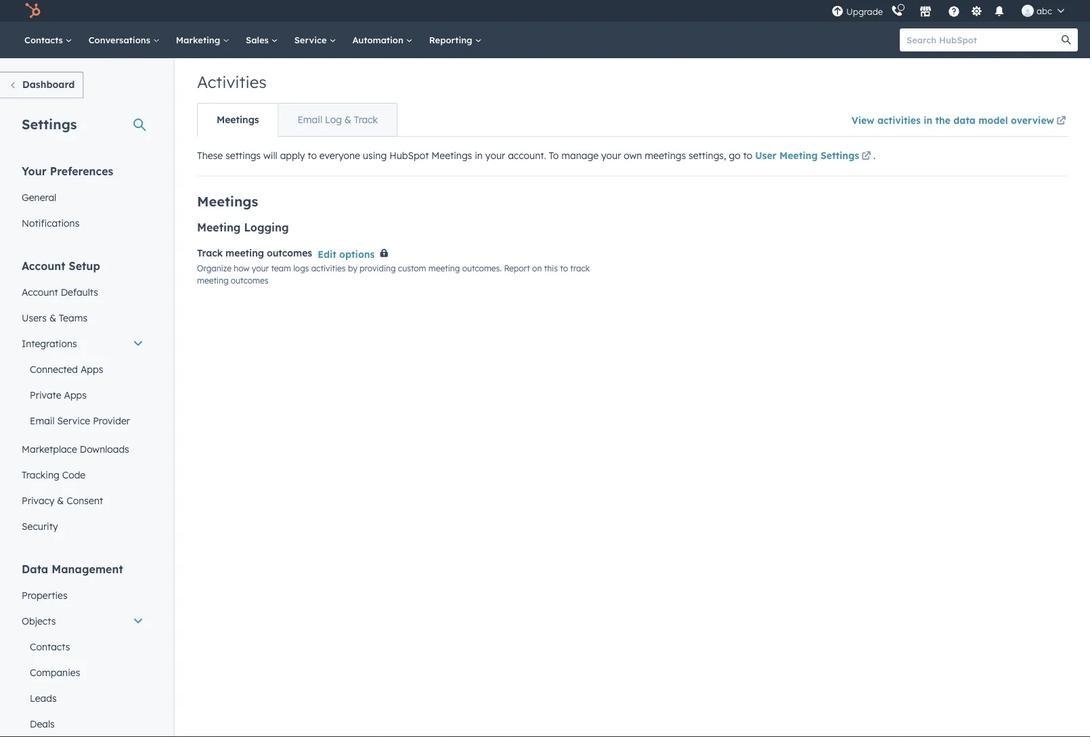 Task type: vqa. For each thing, say whether or not it's contained in the screenshot.
General
yes



Task type: locate. For each thing, give the bounding box(es) containing it.
1 vertical spatial email
[[30, 415, 55, 427]]

meeting
[[226, 247, 264, 259], [429, 264, 460, 274], [197, 276, 229, 286]]

contacts link
[[16, 22, 80, 58], [14, 634, 152, 660]]

in
[[924, 114, 933, 126], [475, 150, 483, 162]]

contacts link down hubspot link
[[16, 22, 80, 58]]

calling icon button
[[886, 2, 909, 20]]

0 vertical spatial meeting
[[226, 247, 264, 259]]

1 horizontal spatial service
[[294, 34, 330, 45]]

1 horizontal spatial settings
[[821, 150, 860, 162]]

your
[[486, 150, 506, 162], [602, 150, 622, 162], [252, 264, 269, 274]]

meeting right custom
[[429, 264, 460, 274]]

reporting
[[429, 34, 475, 45]]

account setup
[[22, 259, 100, 273]]

management
[[52, 563, 123, 576]]

meeting up how
[[226, 247, 264, 259]]

hubspot link
[[16, 3, 51, 19]]

email inside account setup element
[[30, 415, 55, 427]]

0 vertical spatial in
[[924, 114, 933, 126]]

1 vertical spatial contacts
[[30, 641, 70, 653]]

account for account defaults
[[22, 286, 58, 298]]

0 vertical spatial account
[[22, 259, 65, 273]]

apps for connected apps
[[81, 363, 103, 375]]

0 vertical spatial activities
[[878, 114, 921, 126]]

service down private apps link
[[57, 415, 90, 427]]

model
[[979, 114, 1009, 126]]

1 vertical spatial track
[[197, 247, 223, 259]]

1 vertical spatial service
[[57, 415, 90, 427]]

in left account.
[[475, 150, 483, 162]]

overview
[[1012, 114, 1055, 126]]

security
[[22, 521, 58, 533]]

1 vertical spatial outcomes
[[231, 276, 269, 286]]

0 horizontal spatial to
[[308, 150, 317, 162]]

how
[[234, 264, 250, 274]]

apps
[[81, 363, 103, 375], [64, 389, 87, 401]]

to right this
[[560, 264, 568, 274]]

link opens in a new window image
[[1057, 113, 1067, 129], [1057, 117, 1067, 126]]

1 vertical spatial apps
[[64, 389, 87, 401]]

help image
[[949, 6, 961, 18]]

outcomes down how
[[231, 276, 269, 286]]

0 horizontal spatial email
[[30, 415, 55, 427]]

data management
[[22, 563, 123, 576]]

0 vertical spatial track
[[354, 114, 378, 126]]

account
[[22, 259, 65, 273], [22, 286, 58, 298]]

apps for private apps
[[64, 389, 87, 401]]

meeting down organize
[[197, 276, 229, 286]]

contacts
[[24, 34, 66, 45], [30, 641, 70, 653]]

& right privacy on the bottom of the page
[[57, 495, 64, 507]]

contacts down hubspot link
[[24, 34, 66, 45]]

meetings right hubspot
[[432, 150, 472, 162]]

on
[[533, 264, 542, 274]]

service link
[[286, 22, 344, 58]]

your preferences element
[[14, 164, 152, 236]]

help button
[[943, 0, 966, 22]]

properties
[[22, 590, 67, 602]]

to right apply
[[308, 150, 317, 162]]

outcomes up team
[[267, 247, 312, 259]]

navigation
[[197, 103, 398, 137]]

1 horizontal spatial to
[[560, 264, 568, 274]]

0 vertical spatial outcomes
[[267, 247, 312, 259]]

1 horizontal spatial meeting
[[780, 150, 818, 162]]

menu containing abc
[[831, 0, 1075, 22]]

0 vertical spatial settings
[[22, 116, 77, 132]]

& right users
[[49, 312, 56, 324]]

deals link
[[14, 712, 152, 737]]

email down private
[[30, 415, 55, 427]]

teams
[[59, 312, 87, 324]]

link opens in a new window image
[[862, 149, 872, 165], [862, 152, 872, 162]]

sales link
[[238, 22, 286, 58]]

search button
[[1056, 28, 1079, 51]]

account up account defaults
[[22, 259, 65, 273]]

1 link opens in a new window image from the top
[[862, 149, 872, 165]]

apps down integrations button
[[81, 363, 103, 375]]

1 account from the top
[[22, 259, 65, 273]]

2 link opens in a new window image from the top
[[862, 152, 872, 162]]

activities down edit
[[311, 264, 346, 274]]

0 horizontal spatial &
[[49, 312, 56, 324]]

outcomes
[[267, 247, 312, 259], [231, 276, 269, 286]]

tracking code link
[[14, 462, 152, 488]]

users & teams
[[22, 312, 87, 324]]

activities
[[878, 114, 921, 126], [311, 264, 346, 274]]

account defaults link
[[14, 279, 152, 305]]

activities right view
[[878, 114, 921, 126]]

automation link
[[344, 22, 421, 58]]

meeting right user
[[780, 150, 818, 162]]

service
[[294, 34, 330, 45], [57, 415, 90, 427]]

0 horizontal spatial service
[[57, 415, 90, 427]]

contacts link for companies link
[[14, 634, 152, 660]]

2 horizontal spatial your
[[602, 150, 622, 162]]

1 vertical spatial settings
[[821, 150, 860, 162]]

1 horizontal spatial track
[[354, 114, 378, 126]]

meeting
[[780, 150, 818, 162], [197, 221, 241, 234]]

1 horizontal spatial activities
[[878, 114, 921, 126]]

companies link
[[14, 660, 152, 686]]

settings link
[[969, 4, 986, 18]]

to
[[308, 150, 317, 162], [744, 150, 753, 162], [560, 264, 568, 274]]

meetings inside 'link'
[[217, 114, 259, 126]]

view activities in the data model overview link
[[852, 105, 1069, 136]]

1 vertical spatial &
[[49, 312, 56, 324]]

calling icon image
[[892, 5, 904, 17]]

email for email log & track
[[298, 114, 323, 126]]

abc button
[[1014, 0, 1073, 22]]

reporting link
[[421, 22, 490, 58]]

settings down dashboard
[[22, 116, 77, 132]]

marketplaces button
[[912, 0, 940, 22]]

1 horizontal spatial &
[[57, 495, 64, 507]]

settings left '.'
[[821, 150, 860, 162]]

0 horizontal spatial track
[[197, 247, 223, 259]]

track
[[354, 114, 378, 126], [197, 247, 223, 259]]

in left the
[[924, 114, 933, 126]]

view
[[852, 114, 875, 126]]

0 vertical spatial meetings
[[217, 114, 259, 126]]

gary orlando image
[[1022, 5, 1035, 17]]

1 vertical spatial contacts link
[[14, 634, 152, 660]]

hubspot image
[[24, 3, 41, 19]]

track up organize
[[197, 247, 223, 259]]

0 vertical spatial contacts
[[24, 34, 66, 45]]

2 vertical spatial &
[[57, 495, 64, 507]]

account inside account defaults link
[[22, 286, 58, 298]]

service inside email service provider link
[[57, 415, 90, 427]]

email left log
[[298, 114, 323, 126]]

meetings up settings
[[217, 114, 259, 126]]

meetings up meeting logging
[[197, 193, 258, 210]]

meeting up organize
[[197, 221, 241, 234]]

settings
[[226, 150, 261, 162]]

&
[[345, 114, 352, 126], [49, 312, 56, 324], [57, 495, 64, 507]]

0 vertical spatial service
[[294, 34, 330, 45]]

your right how
[[252, 264, 269, 274]]

1 horizontal spatial in
[[924, 114, 933, 126]]

conversations link
[[80, 22, 168, 58]]

meetings
[[645, 150, 686, 162]]

outcomes.
[[462, 264, 502, 274]]

users
[[22, 312, 47, 324]]

1 horizontal spatial email
[[298, 114, 323, 126]]

0 horizontal spatial your
[[252, 264, 269, 274]]

0 horizontal spatial in
[[475, 150, 483, 162]]

providing
[[360, 264, 396, 274]]

0 vertical spatial &
[[345, 114, 352, 126]]

menu
[[831, 0, 1075, 22]]

0 vertical spatial apps
[[81, 363, 103, 375]]

your left own
[[602, 150, 622, 162]]

account defaults
[[22, 286, 98, 298]]

contacts link up the companies
[[14, 634, 152, 660]]

2 account from the top
[[22, 286, 58, 298]]

logging
[[244, 221, 289, 234]]

will
[[264, 150, 278, 162]]

dashboard link
[[0, 72, 84, 99]]

apps up email service provider on the left bottom of the page
[[64, 389, 87, 401]]

private
[[30, 389, 61, 401]]

1 vertical spatial account
[[22, 286, 58, 298]]

0 horizontal spatial settings
[[22, 116, 77, 132]]

0 vertical spatial email
[[298, 114, 323, 126]]

email service provider link
[[14, 408, 152, 434]]

account up users
[[22, 286, 58, 298]]

& right log
[[345, 114, 352, 126]]

track right log
[[354, 114, 378, 126]]

connected apps link
[[14, 357, 152, 382]]

to right go
[[744, 150, 753, 162]]

account.
[[508, 150, 547, 162]]

0 horizontal spatial meeting
[[197, 221, 241, 234]]

0 horizontal spatial activities
[[311, 264, 346, 274]]

your left account.
[[486, 150, 506, 162]]

outcomes inside organize how your team logs activities by providing custom meeting outcomes. report on this to track meeting outcomes
[[231, 276, 269, 286]]

0 vertical spatial contacts link
[[16, 22, 80, 58]]

meetings
[[217, 114, 259, 126], [432, 150, 472, 162], [197, 193, 258, 210]]

activities inside 'link'
[[878, 114, 921, 126]]

contacts up the companies
[[30, 641, 70, 653]]

1 vertical spatial activities
[[311, 264, 346, 274]]

service right sales link
[[294, 34, 330, 45]]

email for email service provider
[[30, 415, 55, 427]]



Task type: describe. For each thing, give the bounding box(es) containing it.
settings,
[[689, 150, 727, 162]]

account setup element
[[14, 258, 152, 540]]

track inside navigation
[[354, 114, 378, 126]]

security link
[[14, 514, 152, 540]]

edit
[[318, 248, 337, 260]]

this
[[544, 264, 558, 274]]

1 vertical spatial meeting
[[197, 221, 241, 234]]

notifications link
[[14, 210, 152, 236]]

user
[[756, 150, 777, 162]]

provider
[[93, 415, 130, 427]]

1 vertical spatial in
[[475, 150, 483, 162]]

dashboard
[[22, 79, 75, 90]]

connected apps
[[30, 363, 103, 375]]

meeting inside track meeting outcomes edit options
[[226, 247, 264, 259]]

meeting logging
[[197, 221, 289, 234]]

activities
[[197, 72, 267, 92]]

in inside 'link'
[[924, 114, 933, 126]]

private apps
[[30, 389, 87, 401]]

Search HubSpot search field
[[900, 28, 1066, 51]]

1 vertical spatial meetings
[[432, 150, 472, 162]]

2 link opens in a new window image from the top
[[1057, 117, 1067, 126]]

contacts link for the conversations link
[[16, 22, 80, 58]]

view activities in the data model overview
[[852, 114, 1055, 126]]

outcomes inside track meeting outcomes edit options
[[267, 247, 312, 259]]

privacy
[[22, 495, 54, 507]]

general link
[[14, 185, 152, 210]]

private apps link
[[14, 382, 152, 408]]

navigation containing meetings
[[197, 103, 398, 137]]

leads link
[[14, 686, 152, 712]]

link opens in a new window image inside user meeting settings link
[[862, 152, 872, 162]]

options
[[340, 248, 375, 260]]

1 link opens in a new window image from the top
[[1057, 113, 1067, 129]]

these settings will apply to everyone using hubspot meetings in your account. to manage your own meetings settings, go to
[[197, 150, 756, 162]]

objects button
[[14, 609, 152, 634]]

own
[[624, 150, 643, 162]]

marketplace
[[22, 443, 77, 455]]

the
[[936, 114, 951, 126]]

your
[[22, 164, 47, 178]]

settings image
[[971, 6, 983, 18]]

& for teams
[[49, 312, 56, 324]]

meetings link
[[198, 104, 278, 136]]

preferences
[[50, 164, 113, 178]]

service inside service link
[[294, 34, 330, 45]]

code
[[62, 469, 86, 481]]

user meeting settings
[[756, 150, 860, 162]]

email log & track link
[[278, 104, 397, 136]]

1 vertical spatial meeting
[[429, 264, 460, 274]]

tracking
[[22, 469, 59, 481]]

to
[[549, 150, 559, 162]]

abc
[[1037, 5, 1053, 16]]

these
[[197, 150, 223, 162]]

upgrade image
[[832, 6, 844, 18]]

deals
[[30, 718, 55, 730]]

settings inside user meeting settings link
[[821, 150, 860, 162]]

data
[[954, 114, 976, 126]]

contacts inside data management element
[[30, 641, 70, 653]]

users & teams link
[[14, 305, 152, 331]]

& for consent
[[57, 495, 64, 507]]

track inside track meeting outcomes edit options
[[197, 247, 223, 259]]

privacy & consent link
[[14, 488, 152, 514]]

downloads
[[80, 443, 129, 455]]

custom
[[398, 264, 426, 274]]

integrations
[[22, 338, 77, 350]]

account for account setup
[[22, 259, 65, 273]]

2 vertical spatial meetings
[[197, 193, 258, 210]]

0 vertical spatial meeting
[[780, 150, 818, 162]]

automation
[[353, 34, 406, 45]]

marketplaces image
[[920, 6, 932, 18]]

track meeting outcomes edit options
[[197, 247, 375, 260]]

upgrade
[[847, 6, 884, 17]]

notifications
[[22, 217, 80, 229]]

to inside organize how your team logs activities by providing custom meeting outcomes. report on this to track meeting outcomes
[[560, 264, 568, 274]]

organize how your team logs activities by providing custom meeting outcomes. report on this to track meeting outcomes
[[197, 264, 590, 286]]

your inside organize how your team logs activities by providing custom meeting outcomes. report on this to track meeting outcomes
[[252, 264, 269, 274]]

notifications button
[[989, 0, 1012, 22]]

tracking code
[[22, 469, 86, 481]]

notifications image
[[994, 6, 1006, 18]]

your preferences
[[22, 164, 113, 178]]

2 vertical spatial meeting
[[197, 276, 229, 286]]

1 horizontal spatial your
[[486, 150, 506, 162]]

conversations
[[89, 34, 153, 45]]

marketplace downloads link
[[14, 437, 152, 462]]

track
[[571, 264, 590, 274]]

leads
[[30, 693, 57, 705]]

marketing link
[[168, 22, 238, 58]]

by
[[348, 264, 358, 274]]

2 horizontal spatial to
[[744, 150, 753, 162]]

activities inside organize how your team logs activities by providing custom meeting outcomes. report on this to track meeting outcomes
[[311, 264, 346, 274]]

email service provider
[[30, 415, 130, 427]]

companies
[[30, 667, 80, 679]]

team
[[271, 264, 291, 274]]

objects
[[22, 616, 56, 627]]

setup
[[69, 259, 100, 273]]

report
[[504, 264, 530, 274]]

data management element
[[14, 562, 152, 738]]

consent
[[67, 495, 103, 507]]

properties link
[[14, 583, 152, 609]]

2 horizontal spatial &
[[345, 114, 352, 126]]

logs
[[294, 264, 309, 274]]

organize
[[197, 264, 232, 274]]

manage
[[562, 150, 599, 162]]

connected
[[30, 363, 78, 375]]

edit options button
[[318, 246, 375, 262]]

integrations button
[[14, 331, 152, 357]]

general
[[22, 191, 56, 203]]

everyone
[[320, 150, 360, 162]]

go
[[729, 150, 741, 162]]

defaults
[[61, 286, 98, 298]]

hubspot
[[390, 150, 429, 162]]

search image
[[1062, 35, 1072, 45]]

.
[[874, 150, 876, 162]]



